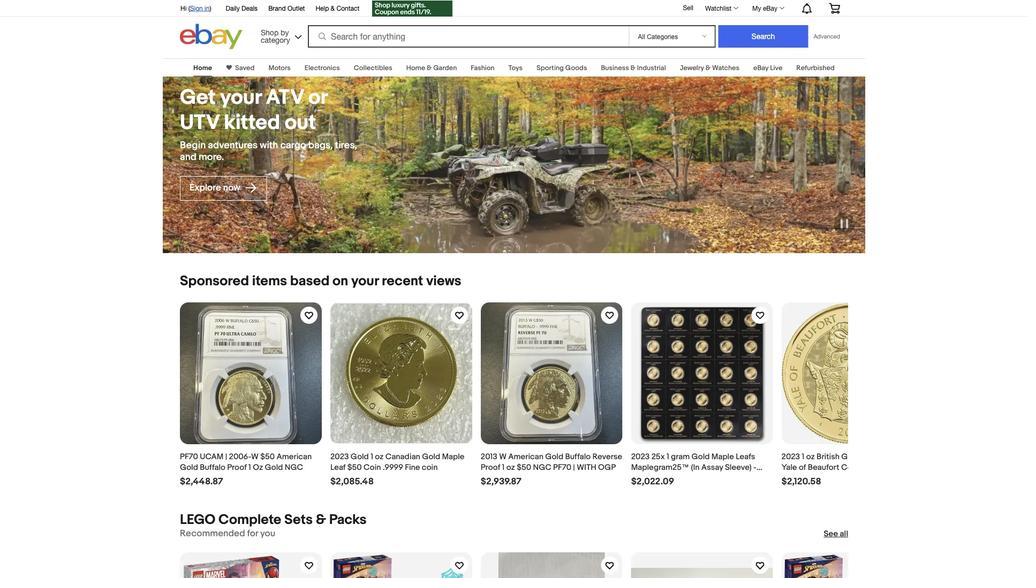 Task type: locate. For each thing, give the bounding box(es) containing it.
2023 1 oz british gold tudor beasts yale of beaufort coin (bu) on sale! $2,120.58
[[782, 452, 912, 487]]

1 horizontal spatial ngc
[[533, 463, 551, 472]]

ebay left 'live'
[[753, 64, 769, 72]]

oz inside '2023 1 oz british gold tudor beasts yale of beaufort coin (bu) on sale! $2,120.58'
[[806, 452, 815, 462]]

sku#258884
[[631, 473, 680, 483]]

2023 inside '2023 1 oz british gold tudor beasts yale of beaufort coin (bu) on sale! $2,120.58'
[[782, 452, 800, 462]]

reverse
[[592, 452, 622, 462]]

gold inside 2023 25x 1 gram gold maple leafs maplegram25™ (in assay sleeve) - sku#258884
[[692, 452, 710, 462]]

0 vertical spatial ebay
[[763, 4, 778, 12]]

brand
[[268, 4, 286, 12]]

sponsored items based on your recent views
[[180, 273, 461, 289]]

& for home
[[427, 64, 432, 72]]

lego  complete sets & packs link
[[180, 512, 367, 528]]

1 horizontal spatial 2023
[[631, 452, 650, 462]]

1 2023 from the left
[[330, 452, 349, 462]]

0 horizontal spatial ngc
[[285, 463, 303, 472]]

$50
[[260, 452, 275, 462], [347, 463, 362, 472], [517, 463, 531, 472]]

my ebay
[[752, 4, 778, 12]]

2023 inside 2023 25x 1 gram gold maple leafs maplegram25™ (in assay sleeve) - sku#258884
[[631, 452, 650, 462]]

pf70 inside 2013 w american gold buffalo reverse proof 1 oz $50 ngc pf70 | with ogp $2,939.87
[[553, 463, 571, 472]]

shop by category
[[261, 28, 290, 44]]

get your atv or utv kitted out begin adventures with cargo bags, tires, and more.
[[180, 85, 357, 163]]

category
[[261, 35, 290, 44]]

gold up (in at right
[[692, 452, 710, 462]]

2 ngc from the left
[[533, 463, 551, 472]]

ngc
[[285, 463, 303, 472], [533, 463, 551, 472]]

your right on
[[351, 273, 379, 289]]

oz inside 2023 gold 1 oz canadian gold maple leaf $50 coin .9999 fine coin $2,085.48
[[375, 452, 384, 462]]

help & contact link
[[316, 3, 359, 14]]

0 vertical spatial pf70
[[180, 452, 198, 462]]

bags,
[[308, 140, 333, 151]]

0 horizontal spatial oz
[[375, 452, 384, 462]]

home up get
[[193, 64, 212, 72]]

utv
[[180, 110, 219, 135]]

None submit
[[718, 25, 808, 48]]

2023 up leaf
[[330, 452, 349, 462]]

1 horizontal spatial american
[[508, 452, 543, 462]]

w right 2013
[[499, 452, 507, 462]]

gold up coin
[[422, 452, 440, 462]]

sets
[[284, 512, 313, 528]]

0 horizontal spatial |
[[225, 452, 227, 462]]

1 proof from the left
[[227, 463, 247, 472]]

0 vertical spatial your
[[220, 85, 261, 110]]

1 ngc from the left
[[285, 463, 303, 472]]

buffalo
[[565, 452, 591, 462], [200, 463, 225, 472]]

gold inside '2023 1 oz british gold tudor beasts yale of beaufort coin (bu) on sale! $2,120.58'
[[841, 452, 860, 462]]

$50 inside 2023 gold 1 oz canadian gold maple leaf $50 coin .9999 fine coin $2,085.48
[[347, 463, 362, 472]]

buffalo down ucam
[[200, 463, 225, 472]]

ebay
[[763, 4, 778, 12], [753, 64, 769, 72]]

your shopping cart image
[[828, 3, 841, 14]]

2023 inside 2023 gold 1 oz canadian gold maple leaf $50 coin .9999 fine coin $2,085.48
[[330, 452, 349, 462]]

0 vertical spatial buffalo
[[565, 452, 591, 462]]

sleeve)
[[725, 463, 752, 472]]

beaufort
[[808, 463, 839, 472]]

canadian
[[385, 452, 420, 462]]

2 horizontal spatial $50
[[517, 463, 531, 472]]

0 vertical spatial |
[[225, 452, 227, 462]]

1 horizontal spatial coin
[[841, 463, 859, 472]]

$2,448.87
[[180, 476, 223, 487]]

jewelry
[[680, 64, 704, 72]]

recent
[[382, 273, 423, 289]]

garden
[[433, 64, 457, 72]]

home left garden at the left of page
[[406, 64, 425, 72]]

shop
[[261, 28, 279, 37]]

refurbished link
[[796, 64, 835, 72]]

industrial
[[637, 64, 666, 72]]

2 coin from the left
[[841, 463, 859, 472]]

coin left (bu)
[[841, 463, 859, 472]]

0 horizontal spatial pf70
[[180, 452, 198, 462]]

oz inside 2013 w american gold buffalo reverse proof 1 oz $50 ngc pf70 | with ogp $2,939.87
[[506, 463, 515, 472]]

maple inside 2023 gold 1 oz canadian gold maple leaf $50 coin .9999 fine coin $2,085.48
[[442, 452, 465, 462]]

business & industrial
[[601, 64, 666, 72]]

pf70 left ucam
[[180, 452, 198, 462]]

oz up '$2,939.87' text field
[[506, 463, 515, 472]]

& right jewelry
[[706, 64, 711, 72]]

1 horizontal spatial w
[[499, 452, 507, 462]]

1 horizontal spatial oz
[[506, 463, 515, 472]]

2023 gold 1 oz canadian gold maple leaf $50 coin .9999 fine coin $2,085.48
[[330, 452, 465, 487]]

0 horizontal spatial coin
[[364, 463, 381, 472]]

1 up '$2,939.87' text field
[[502, 463, 505, 472]]

on
[[333, 273, 348, 289]]

w
[[251, 452, 259, 462], [499, 452, 507, 462]]

0 horizontal spatial proof
[[227, 463, 247, 472]]

ogp
[[598, 463, 616, 472]]

2023 up yale
[[782, 452, 800, 462]]

1 right the 25x
[[667, 452, 669, 462]]

explore
[[190, 182, 221, 194]]

pf70
[[180, 452, 198, 462], [553, 463, 571, 472]]

american
[[277, 452, 312, 462], [508, 452, 543, 462]]

ngc right oz
[[285, 463, 303, 472]]

american inside pf70 ucam | 2006-w $50 american gold buffalo proof  1 oz gold ngc $2,448.87
[[277, 452, 312, 462]]

3 2023 from the left
[[782, 452, 800, 462]]

ngc left with
[[533, 463, 551, 472]]

with
[[260, 140, 278, 151]]

oz up beaufort
[[806, 452, 815, 462]]

help
[[316, 4, 329, 12]]

home for home
[[193, 64, 212, 72]]

refurbished
[[796, 64, 835, 72]]

1 horizontal spatial your
[[351, 273, 379, 289]]

ebay right my
[[763, 4, 778, 12]]

gold up $2,448.87 'text field'
[[180, 463, 198, 472]]

& inside account navigation
[[331, 4, 335, 12]]

2 2023 from the left
[[631, 452, 650, 462]]

gold left reverse
[[545, 452, 563, 462]]

by
[[281, 28, 289, 37]]

1 left canadian
[[371, 452, 373, 462]]

1 horizontal spatial buffalo
[[565, 452, 591, 462]]

| left with
[[573, 463, 575, 472]]

2 w from the left
[[499, 452, 507, 462]]

1 home from the left
[[193, 64, 212, 72]]

2 maple from the left
[[712, 452, 734, 462]]

1 horizontal spatial home
[[406, 64, 425, 72]]

2 home from the left
[[406, 64, 425, 72]]

& right sets
[[316, 512, 326, 528]]

25x
[[651, 452, 665, 462]]

1 maple from the left
[[442, 452, 465, 462]]

0 horizontal spatial $50
[[260, 452, 275, 462]]

coin left .9999
[[364, 463, 381, 472]]

contact
[[337, 4, 359, 12]]

& left garden at the left of page
[[427, 64, 432, 72]]

buffalo up with
[[565, 452, 591, 462]]

gold
[[351, 452, 369, 462], [422, 452, 440, 462], [545, 452, 563, 462], [692, 452, 710, 462], [841, 452, 860, 462], [180, 463, 198, 472], [265, 463, 283, 472]]

2 proof from the left
[[481, 463, 500, 472]]

my ebay link
[[747, 2, 789, 14]]

$50 up $2,085.48 'text field'
[[347, 463, 362, 472]]

or
[[308, 85, 327, 110]]

w up oz
[[251, 452, 259, 462]]

(in
[[691, 463, 700, 472]]

1 inside pf70 ucam | 2006-w $50 american gold buffalo proof  1 oz gold ngc $2,448.87
[[248, 463, 251, 472]]

1 coin from the left
[[364, 463, 381, 472]]

account navigation
[[175, 0, 848, 18]]

0 horizontal spatial maple
[[442, 452, 465, 462]]

and
[[180, 151, 196, 163]]

1 vertical spatial |
[[573, 463, 575, 472]]

1 horizontal spatial proof
[[481, 463, 500, 472]]

daily deals
[[226, 4, 258, 12]]

1 horizontal spatial |
[[573, 463, 575, 472]]

& right 'business'
[[631, 64, 636, 72]]

2 american from the left
[[508, 452, 543, 462]]

oz up .9999
[[375, 452, 384, 462]]

leafs
[[736, 452, 755, 462]]

2 horizontal spatial 2023
[[782, 452, 800, 462]]

proof down 2013
[[481, 463, 500, 472]]

1 vertical spatial ebay
[[753, 64, 769, 72]]

$2,085.48
[[330, 476, 374, 487]]

$2,939.87
[[481, 476, 522, 487]]

your up the kitted
[[220, 85, 261, 110]]

1 up of
[[802, 452, 804, 462]]

outlet
[[288, 4, 305, 12]]

2 horizontal spatial oz
[[806, 452, 815, 462]]

coin
[[364, 463, 381, 472], [841, 463, 859, 472]]

w inside 2013 w american gold buffalo reverse proof 1 oz $50 ngc pf70 | with ogp $2,939.87
[[499, 452, 507, 462]]

2023 25x 1 gram gold maple leafs maplegram25™ (in assay sleeve) - sku#258884
[[631, 452, 757, 483]]

1 vertical spatial pf70
[[553, 463, 571, 472]]

atv
[[266, 85, 304, 110]]

proof down 2006-
[[227, 463, 247, 472]]

& right help
[[331, 4, 335, 12]]

|
[[225, 452, 227, 462], [573, 463, 575, 472]]

coin
[[422, 463, 438, 472]]

tudor
[[861, 452, 882, 462]]

$2,085.48 text field
[[330, 476, 374, 487]]

1 vertical spatial buffalo
[[200, 463, 225, 472]]

begin
[[180, 140, 206, 151]]

0 horizontal spatial buffalo
[[200, 463, 225, 472]]

out
[[285, 110, 316, 135]]

1 horizontal spatial $50
[[347, 463, 362, 472]]

0 horizontal spatial 2023
[[330, 452, 349, 462]]

$2,448.87 text field
[[180, 476, 223, 487]]

0 horizontal spatial american
[[277, 452, 312, 462]]

maple left 2013
[[442, 452, 465, 462]]

pf70 left with
[[553, 463, 571, 472]]

maple up assay
[[712, 452, 734, 462]]

leaf
[[330, 463, 346, 472]]

brand outlet link
[[268, 3, 305, 14]]

help & contact
[[316, 4, 359, 12]]

$2,120.58
[[782, 476, 821, 487]]

proof
[[227, 463, 247, 472], [481, 463, 500, 472]]

0 horizontal spatial your
[[220, 85, 261, 110]]

2023 left the 25x
[[631, 452, 650, 462]]

motors link
[[269, 64, 291, 72]]

| left 2006-
[[225, 452, 227, 462]]

gold left the tudor
[[841, 452, 860, 462]]

$50 inside pf70 ucam | 2006-w $50 american gold buffalo proof  1 oz gold ngc $2,448.87
[[260, 452, 275, 462]]

1 horizontal spatial pf70
[[553, 463, 571, 472]]

1 american from the left
[[277, 452, 312, 462]]

buffalo inside pf70 ucam | 2006-w $50 american gold buffalo proof  1 oz gold ngc $2,448.87
[[200, 463, 225, 472]]

your inside 'get your atv or utv kitted out begin adventures with cargo bags, tires, and more.'
[[220, 85, 261, 110]]

1 horizontal spatial maple
[[712, 452, 734, 462]]

business & industrial link
[[601, 64, 666, 72]]

lego
[[180, 512, 215, 528]]

0 horizontal spatial w
[[251, 452, 259, 462]]

motors
[[269, 64, 291, 72]]

sporting goods
[[537, 64, 587, 72]]

tires,
[[335, 140, 357, 151]]

$50 up '$2,939.87' text field
[[517, 463, 531, 472]]

2023 for $2,120.58
[[782, 452, 800, 462]]

$50 up oz
[[260, 452, 275, 462]]

0 horizontal spatial home
[[193, 64, 212, 72]]

1 w from the left
[[251, 452, 259, 462]]

buffalo inside 2013 w american gold buffalo reverse proof 1 oz $50 ngc pf70 | with ogp $2,939.87
[[565, 452, 591, 462]]

1 left oz
[[248, 463, 251, 472]]

of
[[799, 463, 806, 472]]



Task type: vqa. For each thing, say whether or not it's contained in the screenshot.
My
yes



Task type: describe. For each thing, give the bounding box(es) containing it.
$2,939.87 text field
[[481, 476, 522, 487]]

see all
[[824, 529, 848, 539]]

$2,022.09
[[631, 476, 674, 487]]

ebay inside get your atv or utv kitted out main content
[[753, 64, 769, 72]]

saved
[[235, 64, 255, 72]]

advanced
[[814, 33, 840, 40]]

(
[[188, 4, 190, 12]]

jewelry & watches
[[680, 64, 739, 72]]

collectibles link
[[354, 64, 392, 72]]

ngc inside pf70 ucam | 2006-w $50 american gold buffalo proof  1 oz gold ngc $2,448.87
[[285, 463, 303, 472]]

fine
[[405, 463, 420, 472]]

on
[[877, 463, 889, 472]]

ebay inside account navigation
[[763, 4, 778, 12]]

lego  complete sets & packs
[[180, 512, 367, 528]]

.9999
[[383, 463, 403, 472]]

all
[[840, 529, 848, 539]]

american inside 2013 w american gold buffalo reverse proof 1 oz $50 ngc pf70 | with ogp $2,939.87
[[508, 452, 543, 462]]

explore now
[[190, 182, 242, 194]]

2023 for $2,085.48
[[330, 452, 349, 462]]

based
[[290, 273, 329, 289]]

see all link
[[824, 529, 848, 539]]

gold right oz
[[265, 463, 283, 472]]

daily deals link
[[226, 3, 258, 14]]

1 vertical spatial your
[[351, 273, 379, 289]]

kitted
[[224, 110, 280, 135]]

& for business
[[631, 64, 636, 72]]

gold up $2,085.48
[[351, 452, 369, 462]]

home & garden
[[406, 64, 457, 72]]

$2,120.58 text field
[[782, 476, 821, 487]]

1 inside 2013 w american gold buffalo reverse proof 1 oz $50 ngc pf70 | with ogp $2,939.87
[[502, 463, 505, 472]]

electronics link
[[305, 64, 340, 72]]

| inside pf70 ucam | 2006-w $50 american gold buffalo proof  1 oz gold ngc $2,448.87
[[225, 452, 227, 462]]

recommended
[[180, 528, 245, 539]]

electronics
[[305, 64, 340, 72]]

cargo
[[280, 140, 306, 151]]

& for jewelry
[[706, 64, 711, 72]]

none submit inside shop by category banner
[[718, 25, 808, 48]]

watches
[[712, 64, 739, 72]]

goods
[[565, 64, 587, 72]]

oz
[[253, 463, 263, 472]]

sell link
[[678, 4, 698, 11]]

coin inside 2023 gold 1 oz canadian gold maple leaf $50 coin .9999 fine coin $2,085.48
[[364, 463, 381, 472]]

yale
[[782, 463, 797, 472]]

home & garden link
[[406, 64, 457, 72]]

hi ( sign in )
[[180, 4, 211, 12]]

1 inside 2023 25x 1 gram gold maple leafs maplegram25™ (in assay sleeve) - sku#258884
[[667, 452, 669, 462]]

maplegram25™
[[631, 463, 689, 472]]

beasts
[[884, 452, 909, 462]]

coin inside '2023 1 oz british gold tudor beasts yale of beaufort coin (bu) on sale! $2,120.58'
[[841, 463, 859, 472]]

$2,022.09 text field
[[631, 476, 674, 487]]

sale!
[[891, 463, 912, 472]]

gold inside 2013 w american gold buffalo reverse proof 1 oz $50 ngc pf70 | with ogp $2,939.87
[[545, 452, 563, 462]]

-
[[753, 463, 757, 472]]

1 inside '2023 1 oz british gold tudor beasts yale of beaufort coin (bu) on sale! $2,120.58'
[[802, 452, 804, 462]]

toys link
[[508, 64, 523, 72]]

w inside pf70 ucam | 2006-w $50 american gold buffalo proof  1 oz gold ngc $2,448.87
[[251, 452, 259, 462]]

pf70 inside pf70 ucam | 2006-w $50 american gold buffalo proof  1 oz gold ngc $2,448.87
[[180, 452, 198, 462]]

saved link
[[232, 64, 255, 72]]

2006-
[[229, 452, 251, 462]]

business
[[601, 64, 629, 72]]

get the coupon image
[[372, 1, 453, 17]]

jewelry & watches link
[[680, 64, 739, 72]]

collectibles
[[354, 64, 392, 72]]

recommended for you element
[[180, 528, 275, 540]]

ucam
[[200, 452, 223, 462]]

see
[[824, 529, 838, 539]]

packs
[[329, 512, 367, 528]]

ngc inside 2013 w american gold buffalo reverse proof 1 oz $50 ngc pf70 | with ogp $2,939.87
[[533, 463, 551, 472]]

you
[[260, 528, 275, 539]]

watchlist link
[[699, 2, 743, 14]]

get your atv or utv kitted out main content
[[0, 52, 1028, 578]]

)
[[210, 4, 211, 12]]

now
[[223, 182, 240, 194]]

& for help
[[331, 4, 335, 12]]

watchlist
[[705, 4, 732, 12]]

home for home & garden
[[406, 64, 425, 72]]

views
[[426, 273, 461, 289]]

shop by category button
[[256, 24, 304, 47]]

sign
[[190, 4, 203, 12]]

assay
[[701, 463, 723, 472]]

gram
[[671, 452, 690, 462]]

adventures
[[208, 140, 258, 151]]

deals
[[242, 4, 258, 12]]

for
[[247, 528, 258, 539]]

2013 w american gold buffalo reverse proof 1 oz $50 ngc pf70 | with ogp $2,939.87
[[481, 452, 622, 487]]

maple inside 2023 25x 1 gram gold maple leafs maplegram25™ (in assay sleeve) - sku#258884
[[712, 452, 734, 462]]

pf70 ucam | 2006-w $50 american gold buffalo proof  1 oz gold ngc $2,448.87
[[180, 452, 312, 487]]

with
[[577, 463, 596, 472]]

british
[[817, 452, 840, 462]]

proof inside pf70 ucam | 2006-w $50 american gold buffalo proof  1 oz gold ngc $2,448.87
[[227, 463, 247, 472]]

sporting
[[537, 64, 564, 72]]

$50 inside 2013 w american gold buffalo reverse proof 1 oz $50 ngc pf70 | with ogp $2,939.87
[[517, 463, 531, 472]]

1 inside 2023 gold 1 oz canadian gold maple leaf $50 coin .9999 fine coin $2,085.48
[[371, 452, 373, 462]]

brand outlet
[[268, 4, 305, 12]]

sell
[[683, 4, 693, 11]]

shop by category banner
[[175, 0, 848, 52]]

hi
[[180, 4, 187, 12]]

sporting goods link
[[537, 64, 587, 72]]

proof inside 2013 w american gold buffalo reverse proof 1 oz $50 ngc pf70 | with ogp $2,939.87
[[481, 463, 500, 472]]

Search for anything text field
[[310, 26, 627, 47]]

| inside 2013 w american gold buffalo reverse proof 1 oz $50 ngc pf70 | with ogp $2,939.87
[[573, 463, 575, 472]]

in
[[205, 4, 210, 12]]

recommended for you
[[180, 528, 275, 539]]

live
[[770, 64, 783, 72]]

(bu)
[[860, 463, 875, 472]]



